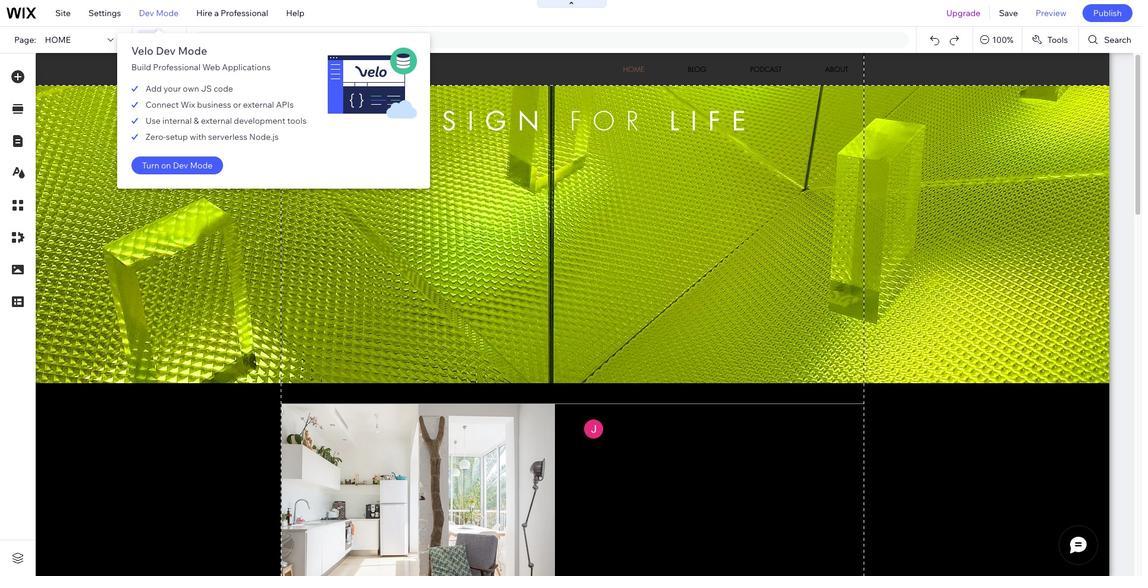 Task type: locate. For each thing, give the bounding box(es) containing it.
publish button
[[1083, 4, 1133, 22]]

preview
[[1036, 8, 1067, 18]]

serverless
[[208, 132, 248, 142]]

zero-setup with serverless node.js
[[146, 132, 279, 142]]

upgrade
[[947, 8, 981, 18]]

tools button
[[1023, 27, 1079, 53]]

0 horizontal spatial professional
[[153, 62, 201, 73]]

0 vertical spatial external
[[243, 99, 274, 110]]

connect wix business or external apis
[[146, 99, 294, 110]]

internal
[[162, 115, 192, 126]]

dev up velo
[[139, 8, 154, 18]]

site
[[55, 8, 71, 18]]

1 horizontal spatial professional
[[221, 8, 268, 18]]

preview button
[[1027, 0, 1076, 26]]

turn on dev mode button
[[131, 157, 223, 174]]

tools
[[1048, 35, 1068, 45]]

0 vertical spatial professional
[[221, 8, 268, 18]]

hire a professional
[[196, 8, 268, 18]]

dev
[[139, 8, 154, 18], [156, 44, 176, 58], [173, 160, 188, 171]]

professional up your
[[153, 62, 201, 73]]

apis
[[276, 99, 294, 110]]

hire
[[196, 8, 213, 18]]

js
[[201, 83, 212, 94]]

mode left the hire
[[156, 8, 179, 18]]

mode inside velo dev mode build professional web applications
[[178, 44, 207, 58]]

build
[[131, 62, 151, 73]]

external up 'development'
[[243, 99, 274, 110]]

1 vertical spatial mode
[[178, 44, 207, 58]]

1 vertical spatial dev
[[156, 44, 176, 58]]

external down business
[[201, 115, 232, 126]]

1 vertical spatial professional
[[153, 62, 201, 73]]

save button
[[991, 0, 1027, 26]]

wix
[[181, 99, 195, 110]]

professional inside velo dev mode build professional web applications
[[153, 62, 201, 73]]

connect
[[146, 99, 179, 110]]

0 vertical spatial mode
[[156, 8, 179, 18]]

setup
[[166, 132, 188, 142]]

dev right velo
[[156, 44, 176, 58]]

tools
[[287, 115, 307, 126]]

1 vertical spatial external
[[201, 115, 232, 126]]

professional right the a
[[221, 8, 268, 18]]

development
[[234, 115, 286, 126]]

1 horizontal spatial external
[[243, 99, 274, 110]]

settings
[[89, 8, 121, 18]]

code
[[214, 83, 233, 94]]

mode up web
[[178, 44, 207, 58]]

your
[[164, 83, 181, 94]]

external
[[243, 99, 274, 110], [201, 115, 232, 126]]

mode down with
[[190, 160, 213, 171]]

save
[[999, 8, 1018, 18]]

professional
[[221, 8, 268, 18], [153, 62, 201, 73]]

2 vertical spatial mode
[[190, 160, 213, 171]]

dev right on
[[173, 160, 188, 171]]

2 vertical spatial dev
[[173, 160, 188, 171]]

mode
[[156, 8, 179, 18], [178, 44, 207, 58], [190, 160, 213, 171]]



Task type: describe. For each thing, give the bounding box(es) containing it.
&
[[194, 115, 199, 126]]

0 horizontal spatial external
[[201, 115, 232, 126]]

dev inside 'button'
[[173, 160, 188, 171]]

web
[[203, 62, 220, 73]]

search
[[1105, 35, 1132, 45]]

zero-
[[146, 132, 166, 142]]

dev inside velo dev mode build professional web applications
[[156, 44, 176, 58]]

0 vertical spatial dev
[[139, 8, 154, 18]]

dev mode
[[139, 8, 179, 18]]

a
[[214, 8, 219, 18]]

100% button
[[974, 27, 1022, 53]]

search button
[[1080, 27, 1143, 53]]

help
[[286, 8, 305, 18]]

node.js
[[249, 132, 279, 142]]

100%
[[993, 35, 1014, 45]]

or
[[233, 99, 241, 110]]

turn
[[142, 160, 159, 171]]

add your own js code
[[146, 83, 233, 94]]

publish
[[1094, 8, 1122, 18]]

home
[[45, 35, 71, 45]]

add
[[146, 83, 162, 94]]

turn on dev mode
[[142, 160, 213, 171]]

with
[[190, 132, 206, 142]]

own
[[183, 83, 199, 94]]

business
[[197, 99, 231, 110]]

velo
[[131, 44, 154, 58]]

mode inside 'button'
[[190, 160, 213, 171]]

applications
[[222, 62, 271, 73]]

use
[[146, 115, 161, 126]]

use internal & external development tools
[[146, 115, 307, 126]]

velo dev mode build professional web applications
[[131, 44, 271, 73]]

on
[[161, 160, 171, 171]]



Task type: vqa. For each thing, say whether or not it's contained in the screenshot.
bottom the a
no



